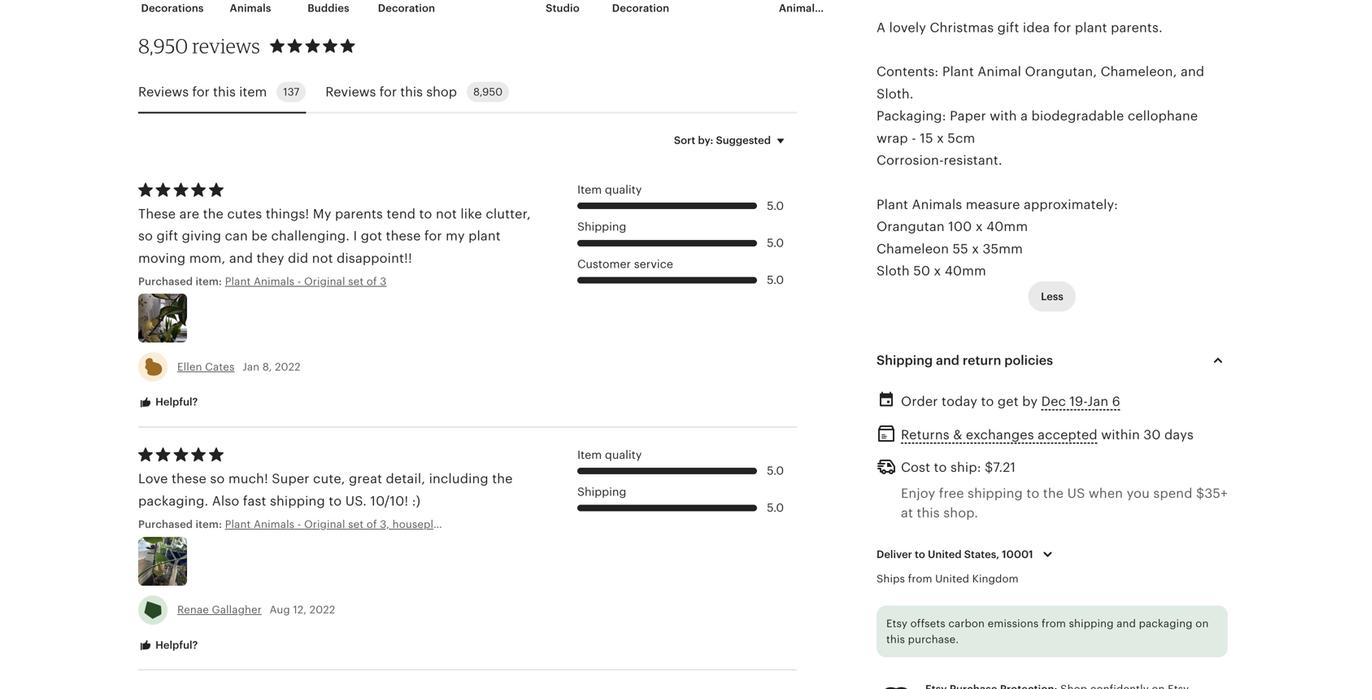 Task type: locate. For each thing, give the bounding box(es) containing it.
1 vertical spatial gift
[[157, 229, 178, 243]]

united down deliver to united states, 10001
[[936, 573, 970, 585]]

1 horizontal spatial plant
[[1075, 20, 1108, 35]]

and inside these are the cutes things! my parents tend to not like clutter, so gift giving can be challenging. i got these for my plant moving mom, and they did not disappoint!!
[[229, 251, 253, 266]]

item for these are the cutes things! my parents tend to not like clutter, so gift giving can be challenging. i got these for my plant moving mom, and they did not disappoint!!
[[578, 183, 602, 196]]

1 vertical spatial shipping
[[877, 353, 933, 368]]

gift left idea
[[998, 20, 1020, 35]]

service
[[634, 257, 674, 270]]

0 horizontal spatial plant
[[225, 275, 251, 288]]

1 vertical spatial 40mm
[[945, 264, 987, 278]]

helpful? down renae
[[153, 639, 198, 651]]

reviews down 8,950 reviews at the left top of the page
[[138, 85, 189, 99]]

the inside enjoy free shipping to the us when you spend $35+ at this shop.
[[1044, 486, 1064, 501]]

returns & exchanges accepted button
[[901, 423, 1098, 447]]

animal
[[978, 64, 1022, 79]]

and down can
[[229, 251, 253, 266]]

1 vertical spatial jan
[[1088, 394, 1109, 409]]

0 horizontal spatial from
[[908, 573, 933, 585]]

0 horizontal spatial so
[[138, 229, 153, 243]]

item: down also
[[196, 518, 222, 531]]

the right "including"
[[492, 472, 513, 486]]

cates
[[205, 361, 235, 373]]

paper
[[950, 109, 987, 123]]

from right "emissions"
[[1042, 618, 1067, 630]]

19-
[[1070, 394, 1088, 409]]

the left "us"
[[1044, 486, 1064, 501]]

2 helpful? from the top
[[153, 639, 198, 651]]

packaging
[[1140, 618, 1193, 630]]

item:
[[196, 275, 222, 288], [196, 518, 222, 531]]

so inside love these so much! super cute, great detail, including the packaging. also fast shipping to us. 10/10! :)
[[210, 472, 225, 486]]

not up original
[[312, 251, 333, 266]]

0 vertical spatial purchased
[[138, 275, 193, 288]]

15
[[920, 131, 934, 145]]

helpful? button down ellen
[[126, 387, 210, 418]]

0 vertical spatial helpful? button
[[126, 387, 210, 418]]

shipping down super
[[270, 494, 325, 508]]

1 item from the top
[[578, 183, 602, 196]]

for down 8,950 reviews at the left top of the page
[[192, 85, 210, 99]]

reviews for reviews for this item
[[138, 85, 189, 99]]

1 horizontal spatial reviews
[[326, 85, 376, 99]]

helpful? button down renae
[[126, 630, 210, 661]]

renae gallagher aug 12, 2022
[[177, 604, 335, 616]]

0 vertical spatial quality
[[605, 183, 642, 196]]

to right deliver
[[915, 548, 926, 560]]

jan
[[243, 361, 260, 373], [1088, 394, 1109, 409]]

for left my
[[425, 229, 442, 243]]

0 vertical spatial so
[[138, 229, 153, 243]]

- down did
[[298, 275, 301, 288]]

did
[[288, 251, 309, 266]]

- left '15'
[[912, 131, 917, 145]]

gift up moving
[[157, 229, 178, 243]]

0 horizontal spatial not
[[312, 251, 333, 266]]

2 helpful? button from the top
[[126, 630, 210, 661]]

0 vertical spatial not
[[436, 207, 457, 221]]

shipping inside "dropdown button"
[[877, 353, 933, 368]]

2 horizontal spatial plant
[[943, 64, 975, 79]]

35mm
[[983, 241, 1024, 256]]

1 horizontal spatial these
[[386, 229, 421, 243]]

1 5.0 from the top
[[767, 199, 784, 212]]

the right are
[[203, 207, 224, 221]]

0 vertical spatial 40mm
[[987, 219, 1029, 234]]

from right ships
[[908, 573, 933, 585]]

1 vertical spatial -
[[298, 275, 301, 288]]

shipping and return policies
[[877, 353, 1054, 368]]

2 item from the top
[[578, 448, 602, 461]]

sort
[[674, 134, 696, 146]]

sort by: suggested button
[[662, 123, 803, 158]]

plant up orangutan
[[877, 197, 909, 212]]

with
[[990, 109, 1018, 123]]

get
[[998, 394, 1019, 409]]

view details of this review photo by ellen cates image
[[138, 294, 187, 343]]

shipping down $
[[968, 486, 1023, 501]]

0 vertical spatial item quality
[[578, 183, 642, 196]]

got
[[361, 229, 383, 243]]

order today to get by dec 19-jan 6
[[901, 394, 1121, 409]]

dec 19-jan 6 button
[[1042, 390, 1121, 413]]

0 horizontal spatial reviews
[[138, 85, 189, 99]]

0 vertical spatial 8,950
[[138, 34, 188, 58]]

customer
[[578, 257, 631, 270]]

can
[[225, 229, 248, 243]]

1 vertical spatial helpful? button
[[126, 630, 210, 661]]

1 vertical spatial 8,950
[[474, 86, 503, 98]]

item quality for love these so much! super cute, great detail, including the packaging. also fast shipping to us. 10/10! :)
[[578, 448, 642, 461]]

0 vertical spatial from
[[908, 573, 933, 585]]

item: down mom, at top
[[196, 275, 222, 288]]

policies
[[1005, 353, 1054, 368]]

3
[[380, 275, 387, 288]]

1 quality from the top
[[605, 183, 642, 196]]

united up ships from united kingdom
[[928, 548, 962, 560]]

jan left 6
[[1088, 394, 1109, 409]]

and left return
[[937, 353, 960, 368]]

1 vertical spatial not
[[312, 251, 333, 266]]

0 vertical spatial 2022
[[275, 361, 301, 373]]

returns
[[901, 428, 950, 442]]

parents
[[335, 207, 383, 221]]

ships
[[877, 573, 906, 585]]

and left packaging
[[1117, 618, 1137, 630]]

and inside shipping and return policies "dropdown button"
[[937, 353, 960, 368]]

gift inside these are the cutes things! my parents tend to not like clutter, so gift giving can be challenging. i got these for my plant moving mom, and they did not disappoint!!
[[157, 229, 178, 243]]

helpful? for these are the cutes things! my parents tend to not like clutter, so gift giving can be challenging. i got these for my plant moving mom, and they did not disappoint!!
[[153, 396, 198, 408]]

purchased for purchased item:
[[138, 518, 193, 531]]

shipping
[[968, 486, 1023, 501], [270, 494, 325, 508], [1070, 618, 1114, 630]]

1 helpful? from the top
[[153, 396, 198, 408]]

x right '15'
[[937, 131, 945, 145]]

0 vertical spatial these
[[386, 229, 421, 243]]

reviews right 137
[[326, 85, 376, 99]]

1 vertical spatial plant
[[469, 229, 501, 243]]

1 horizontal spatial plant
[[877, 197, 909, 212]]

0 horizontal spatial 8,950
[[138, 34, 188, 58]]

0 vertical spatial item
[[578, 183, 602, 196]]

1 horizontal spatial 8,950
[[474, 86, 503, 98]]

100
[[949, 219, 973, 234]]

$
[[985, 460, 994, 475]]

0 vertical spatial united
[[928, 548, 962, 560]]

0 vertical spatial animals
[[912, 197, 963, 212]]

40mm
[[987, 219, 1029, 234], [945, 264, 987, 278]]

1 vertical spatial item:
[[196, 518, 222, 531]]

1 vertical spatial animals
[[254, 275, 295, 288]]

to inside enjoy free shipping to the us when you spend $35+ at this shop.
[[1027, 486, 1040, 501]]

when
[[1089, 486, 1124, 501]]

0 vertical spatial item:
[[196, 275, 222, 288]]

1 vertical spatial quality
[[605, 448, 642, 461]]

animals down they
[[254, 275, 295, 288]]

2022 right 8,
[[275, 361, 301, 373]]

-
[[912, 131, 917, 145], [298, 275, 301, 288]]

0 horizontal spatial shipping
[[270, 494, 325, 508]]

1 vertical spatial from
[[1042, 618, 1067, 630]]

8,950 up 'reviews for this item'
[[138, 34, 188, 58]]

tend
[[387, 207, 416, 221]]

united inside dropdown button
[[928, 548, 962, 560]]

for
[[1054, 20, 1072, 35], [192, 85, 210, 99], [380, 85, 397, 99], [425, 229, 442, 243]]

2 item: from the top
[[196, 518, 222, 531]]

2 item quality from the top
[[578, 448, 642, 461]]

shop
[[427, 85, 457, 99]]

0 vertical spatial helpful?
[[153, 396, 198, 408]]

0 horizontal spatial 40mm
[[945, 264, 987, 278]]

at
[[901, 506, 914, 520]]

purchased down moving
[[138, 275, 193, 288]]

1 purchased from the top
[[138, 275, 193, 288]]

so
[[138, 229, 153, 243], [210, 472, 225, 486]]

plant animals measure approximately: orangutan 100 x 40mm chameleon 55 x 35mm sloth 50 x 40mm
[[877, 197, 1119, 278]]

this inside enjoy free shipping to the us when you spend $35+ at this shop.
[[917, 506, 940, 520]]

0 horizontal spatial gift
[[157, 229, 178, 243]]

2022 for can
[[275, 361, 301, 373]]

1 horizontal spatial -
[[912, 131, 917, 145]]

5 5.0 from the top
[[767, 501, 784, 514]]

1 vertical spatial 2022
[[310, 604, 335, 616]]

0 horizontal spatial the
[[203, 207, 224, 221]]

and up cellophane at the right top of the page
[[1181, 64, 1205, 79]]

not up my
[[436, 207, 457, 221]]

1 horizontal spatial so
[[210, 472, 225, 486]]

40mm down 55
[[945, 264, 987, 278]]

united
[[928, 548, 962, 560], [936, 573, 970, 585]]

plant down mom, at top
[[225, 275, 251, 288]]

1 horizontal spatial jan
[[1088, 394, 1109, 409]]

2 purchased from the top
[[138, 518, 193, 531]]

item quality for these are the cutes things! my parents tend to not like clutter, so gift giving can be challenging. i got these for my plant moving mom, and they did not disappoint!!
[[578, 183, 642, 196]]

1 vertical spatial helpful?
[[153, 639, 198, 651]]

deliver to united states, 10001 button
[[865, 537, 1070, 572]]

to right tend
[[419, 207, 432, 221]]

0 vertical spatial plant
[[943, 64, 975, 79]]

to
[[419, 207, 432, 221], [982, 394, 995, 409], [934, 460, 947, 475], [1027, 486, 1040, 501], [329, 494, 342, 508], [915, 548, 926, 560]]

this right at
[[917, 506, 940, 520]]

1 horizontal spatial gift
[[998, 20, 1020, 35]]

this left item
[[213, 85, 236, 99]]

animals up '100'
[[912, 197, 963, 212]]

tab list
[[138, 72, 797, 114]]

2 horizontal spatial shipping
[[1070, 618, 1114, 630]]

chameleon,
[[1101, 64, 1178, 79]]

2022 right 12,
[[310, 604, 335, 616]]

1 vertical spatial united
[[936, 573, 970, 585]]

idea
[[1023, 20, 1051, 35]]

0 vertical spatial jan
[[243, 361, 260, 373]]

0 horizontal spatial plant
[[469, 229, 501, 243]]

by:
[[698, 134, 714, 146]]

2 vertical spatial shipping
[[578, 485, 627, 498]]

helpful? down ellen
[[153, 396, 198, 408]]

1 horizontal spatial 2022
[[310, 604, 335, 616]]

2 quality from the top
[[605, 448, 642, 461]]

this
[[213, 85, 236, 99], [401, 85, 423, 99], [917, 506, 940, 520], [887, 634, 906, 646]]

united for to
[[928, 548, 962, 560]]

2 reviews from the left
[[326, 85, 376, 99]]

8,950 for 8,950
[[474, 86, 503, 98]]

view details of this review photo by renae gallagher image
[[138, 537, 187, 586]]

animals
[[912, 197, 963, 212], [254, 275, 295, 288]]

reviews for this shop
[[326, 85, 457, 99]]

to left us.
[[329, 494, 342, 508]]

these inside love these so much! super cute, great detail, including the packaging. also fast shipping to us. 10/10! :)
[[172, 472, 207, 486]]

plant left animal
[[943, 64, 975, 79]]

contents:
[[877, 64, 939, 79]]

returns & exchanges accepted within 30 days
[[901, 428, 1194, 442]]

to left get
[[982, 394, 995, 409]]

1 vertical spatial purchased
[[138, 518, 193, 531]]

1 vertical spatial item quality
[[578, 448, 642, 461]]

this down etsy
[[887, 634, 906, 646]]

x right '100'
[[976, 219, 983, 234]]

this inside etsy offsets carbon emissions from shipping and packaging on this purchase.
[[887, 634, 906, 646]]

these down tend
[[386, 229, 421, 243]]

ellen
[[177, 361, 202, 373]]

deliver
[[877, 548, 913, 560]]

1 horizontal spatial from
[[1042, 618, 1067, 630]]

plant
[[943, 64, 975, 79], [877, 197, 909, 212], [225, 275, 251, 288]]

12,
[[293, 604, 307, 616]]

1 horizontal spatial animals
[[912, 197, 963, 212]]

so up also
[[210, 472, 225, 486]]

these up packaging.
[[172, 472, 207, 486]]

plant animals - original set of 3 link
[[225, 274, 445, 289]]

0 vertical spatial -
[[912, 131, 917, 145]]

things!
[[266, 207, 309, 221]]

1 helpful? button from the top
[[126, 387, 210, 418]]

corrosion-
[[877, 153, 944, 168]]

renae
[[177, 604, 209, 616]]

1 vertical spatial these
[[172, 472, 207, 486]]

to inside these are the cutes things! my parents tend to not like clutter, so gift giving can be challenging. i got these for my plant moving mom, and they did not disappoint!!
[[419, 207, 432, 221]]

plant down like
[[469, 229, 501, 243]]

2022
[[275, 361, 301, 373], [310, 604, 335, 616]]

the inside love these so much! super cute, great detail, including the packaging. also fast shipping to us. 10/10! :)
[[492, 472, 513, 486]]

cost to ship: $ 7.21
[[901, 460, 1016, 475]]

1 item quality from the top
[[578, 183, 642, 196]]

etsy offsets carbon emissions from shipping and packaging on this purchase.
[[887, 618, 1209, 646]]

cutes
[[227, 207, 262, 221]]

1 vertical spatial plant
[[877, 197, 909, 212]]

a
[[877, 20, 886, 35]]

x right 50
[[934, 264, 942, 278]]

1 horizontal spatial the
[[492, 472, 513, 486]]

0 horizontal spatial these
[[172, 472, 207, 486]]

helpful?
[[153, 396, 198, 408], [153, 639, 198, 651]]

be
[[252, 229, 268, 243]]

for left shop
[[380, 85, 397, 99]]

8,950 reviews
[[138, 34, 260, 58]]

shipping
[[578, 220, 627, 233], [877, 353, 933, 368], [578, 485, 627, 498]]

1 vertical spatial so
[[210, 472, 225, 486]]

1 horizontal spatial shipping
[[968, 486, 1023, 501]]

gallagher
[[212, 604, 262, 616]]

1 item: from the top
[[196, 275, 222, 288]]

8,950 right shop
[[474, 86, 503, 98]]

purchased down packaging.
[[138, 518, 193, 531]]

states,
[[965, 548, 1000, 560]]

to left "us"
[[1027, 486, 1040, 501]]

mom,
[[189, 251, 226, 266]]

2 horizontal spatial the
[[1044, 486, 1064, 501]]

0 vertical spatial shipping
[[578, 220, 627, 233]]

reviews for reviews for this shop
[[326, 85, 376, 99]]

0 horizontal spatial animals
[[254, 275, 295, 288]]

shipping inside love these so much! super cute, great detail, including the packaging. also fast shipping to us. 10/10! :)
[[270, 494, 325, 508]]

0 vertical spatial plant
[[1075, 20, 1108, 35]]

plant inside these are the cutes things! my parents tend to not like clutter, so gift giving can be challenging. i got these for my plant moving mom, and they did not disappoint!!
[[469, 229, 501, 243]]

jan left 8,
[[243, 361, 260, 373]]

deliver to united states, 10001
[[877, 548, 1034, 560]]

1 reviews from the left
[[138, 85, 189, 99]]

1 horizontal spatial 40mm
[[987, 219, 1029, 234]]

0 vertical spatial gift
[[998, 20, 1020, 35]]

etsy
[[887, 618, 908, 630]]

and inside the contents: plant animal orangutan, chameleon, and sloth. packaging:   paper with a biodegradable cellophane wrap - 15 x 5cm corrosion-resistant.
[[1181, 64, 1205, 79]]

so down these
[[138, 229, 153, 243]]

love these so much! super cute, great detail, including the packaging. also fast shipping to us. 10/10! :)
[[138, 472, 513, 508]]

plant left parents. on the top right of the page
[[1075, 20, 1108, 35]]

to inside love these so much! super cute, great detail, including the packaging. also fast shipping to us. 10/10! :)
[[329, 494, 342, 508]]

shipping left packaging
[[1070, 618, 1114, 630]]

40mm up 35mm
[[987, 219, 1029, 234]]

original
[[304, 275, 345, 288]]

1 vertical spatial item
[[578, 448, 602, 461]]

0 horizontal spatial 2022
[[275, 361, 301, 373]]



Task type: describe. For each thing, give the bounding box(es) containing it.
packaging:
[[877, 109, 947, 123]]

exchanges
[[967, 428, 1035, 442]]

1 horizontal spatial not
[[436, 207, 457, 221]]

ellen cates link
[[177, 361, 235, 373]]

suggested
[[716, 134, 771, 146]]

sloth.
[[877, 87, 914, 101]]

you
[[1127, 486, 1150, 501]]

parents.
[[1111, 20, 1163, 35]]

less
[[1042, 291, 1064, 303]]

for right idea
[[1054, 20, 1072, 35]]

helpful? button for love these so much! super cute, great detail, including the packaging. also fast shipping to us. 10/10! :)
[[126, 630, 210, 661]]

and inside etsy offsets carbon emissions from shipping and packaging on this purchase.
[[1117, 618, 1137, 630]]

:)
[[412, 494, 421, 508]]

emissions
[[988, 618, 1039, 630]]

2022 for us.
[[310, 604, 335, 616]]

to inside dropdown button
[[915, 548, 926, 560]]

these inside these are the cutes things! my parents tend to not like clutter, so gift giving can be challenging. i got these for my plant moving mom, and they did not disappoint!!
[[386, 229, 421, 243]]

helpful? button for these are the cutes things! my parents tend to not like clutter, so gift giving can be challenging. i got these for my plant moving mom, and they did not disappoint!!
[[126, 387, 210, 418]]

item: for purchased item: plant animals - original set of 3
[[196, 275, 222, 288]]

animals inside plant animals measure approximately: orangutan 100 x 40mm chameleon 55 x 35mm sloth 50 x 40mm
[[912, 197, 963, 212]]

by
[[1023, 394, 1038, 409]]

a lovely christmas gift idea for plant parents.
[[877, 20, 1163, 35]]

shipping for these are the cutes things! my parents tend to not like clutter, so gift giving can be challenging. i got these for my plant moving mom, and they did not disappoint!!
[[578, 220, 627, 233]]

item
[[239, 85, 267, 99]]

of
[[367, 275, 377, 288]]

0 horizontal spatial jan
[[243, 361, 260, 373]]

quality for love these so much! super cute, great detail, including the packaging. also fast shipping to us. 10/10! :)
[[605, 448, 642, 461]]

for inside these are the cutes things! my parents tend to not like clutter, so gift giving can be challenging. i got these for my plant moving mom, and they did not disappoint!!
[[425, 229, 442, 243]]

these
[[138, 207, 176, 221]]

carbon
[[949, 618, 985, 630]]

purchased for purchased item: plant animals - original set of 3
[[138, 275, 193, 288]]

united for from
[[936, 573, 970, 585]]

less button
[[1029, 282, 1076, 311]]

x inside the contents: plant animal orangutan, chameleon, and sloth. packaging:   paper with a biodegradable cellophane wrap - 15 x 5cm corrosion-resistant.
[[937, 131, 945, 145]]

plant inside plant animals measure approximately: orangutan 100 x 40mm chameleon 55 x 35mm sloth 50 x 40mm
[[877, 197, 909, 212]]

resistant.
[[944, 153, 1003, 168]]

days
[[1165, 428, 1194, 442]]

tab list containing reviews for this item
[[138, 72, 797, 114]]

biodegradable
[[1032, 109, 1125, 123]]

shop.
[[944, 506, 979, 520]]

x right 55
[[972, 241, 980, 256]]

137
[[283, 86, 300, 98]]

helpful? for love these so much! super cute, great detail, including the packaging. also fast shipping to us. 10/10! :)
[[153, 639, 198, 651]]

2 5.0 from the top
[[767, 236, 784, 249]]

wrap
[[877, 131, 909, 145]]

this left shop
[[401, 85, 423, 99]]

disappoint!!
[[337, 251, 412, 266]]

shipping inside enjoy free shipping to the us when you spend $35+ at this shop.
[[968, 486, 1023, 501]]

50
[[914, 264, 931, 278]]

free
[[940, 486, 965, 501]]

great
[[349, 472, 382, 486]]

packaging.
[[138, 494, 209, 508]]

55
[[953, 241, 969, 256]]

sloth
[[877, 264, 910, 278]]

the inside these are the cutes things! my parents tend to not like clutter, so gift giving can be challenging. i got these for my plant moving mom, and they did not disappoint!!
[[203, 207, 224, 221]]

lovely
[[890, 20, 927, 35]]

shipping inside etsy offsets carbon emissions from shipping and packaging on this purchase.
[[1070, 618, 1114, 630]]

cost
[[901, 460, 931, 475]]

shipping for love these so much! super cute, great detail, including the packaging. also fast shipping to us. 10/10! :)
[[578, 485, 627, 498]]

orangutan
[[877, 219, 945, 234]]

6
[[1113, 394, 1121, 409]]

accepted
[[1038, 428, 1098, 442]]

us
[[1068, 486, 1086, 501]]

i
[[354, 229, 357, 243]]

quality for these are the cutes things! my parents tend to not like clutter, so gift giving can be challenging. i got these for my plant moving mom, and they did not disappoint!!
[[605, 183, 642, 196]]

measure
[[966, 197, 1021, 212]]

today
[[942, 394, 978, 409]]

approximately:
[[1024, 197, 1119, 212]]

- inside the contents: plant animal orangutan, chameleon, and sloth. packaging:   paper with a biodegradable cellophane wrap - 15 x 5cm corrosion-resistant.
[[912, 131, 917, 145]]

item for love these so much! super cute, great detail, including the packaging. also fast shipping to us. 10/10! :)
[[578, 448, 602, 461]]

ships from united kingdom
[[877, 573, 1019, 585]]

purchased item: plant animals - original set of 3
[[138, 275, 387, 288]]

so inside these are the cutes things! my parents tend to not like clutter, so gift giving can be challenging. i got these for my plant moving mom, and they did not disappoint!!
[[138, 229, 153, 243]]

challenging.
[[271, 229, 350, 243]]

giving
[[182, 229, 221, 243]]

ellen cates jan 8, 2022
[[177, 361, 301, 373]]

cellophane
[[1128, 109, 1199, 123]]

plant inside the contents: plant animal orangutan, chameleon, and sloth. packaging:   paper with a biodegradable cellophane wrap - 15 x 5cm corrosion-resistant.
[[943, 64, 975, 79]]

$35+
[[1197, 486, 1228, 501]]

orangutan,
[[1026, 64, 1098, 79]]

0 horizontal spatial -
[[298, 275, 301, 288]]

purchased item:
[[138, 518, 225, 531]]

30
[[1144, 428, 1162, 442]]

these are the cutes things! my parents tend to not like clutter, so gift giving can be challenging. i got these for my plant moving mom, and they did not disappoint!!
[[138, 207, 531, 266]]

on
[[1196, 618, 1209, 630]]

cute,
[[313, 472, 345, 486]]

much!
[[228, 472, 268, 486]]

dec
[[1042, 394, 1067, 409]]

clutter,
[[486, 207, 531, 221]]

to right cost
[[934, 460, 947, 475]]

also
[[212, 494, 240, 508]]

enjoy
[[901, 486, 936, 501]]

shipping and return policies button
[[862, 341, 1243, 380]]

from inside etsy offsets carbon emissions from shipping and packaging on this purchase.
[[1042, 618, 1067, 630]]

return
[[963, 353, 1002, 368]]

4 5.0 from the top
[[767, 464, 784, 477]]

christmas
[[930, 20, 994, 35]]

item: for purchased item:
[[196, 518, 222, 531]]

detail,
[[386, 472, 426, 486]]

including
[[429, 472, 489, 486]]

5cm
[[948, 131, 976, 145]]

fast
[[243, 494, 267, 508]]

super
[[272, 472, 310, 486]]

10001
[[1003, 548, 1034, 560]]

2 vertical spatial plant
[[225, 275, 251, 288]]

3 5.0 from the top
[[767, 273, 784, 286]]

kingdom
[[973, 573, 1019, 585]]

a
[[1021, 109, 1028, 123]]

8,950 for 8,950 reviews
[[138, 34, 188, 58]]

reviews for this item
[[138, 85, 267, 99]]



Task type: vqa. For each thing, say whether or not it's contained in the screenshot.
rightmost the
yes



